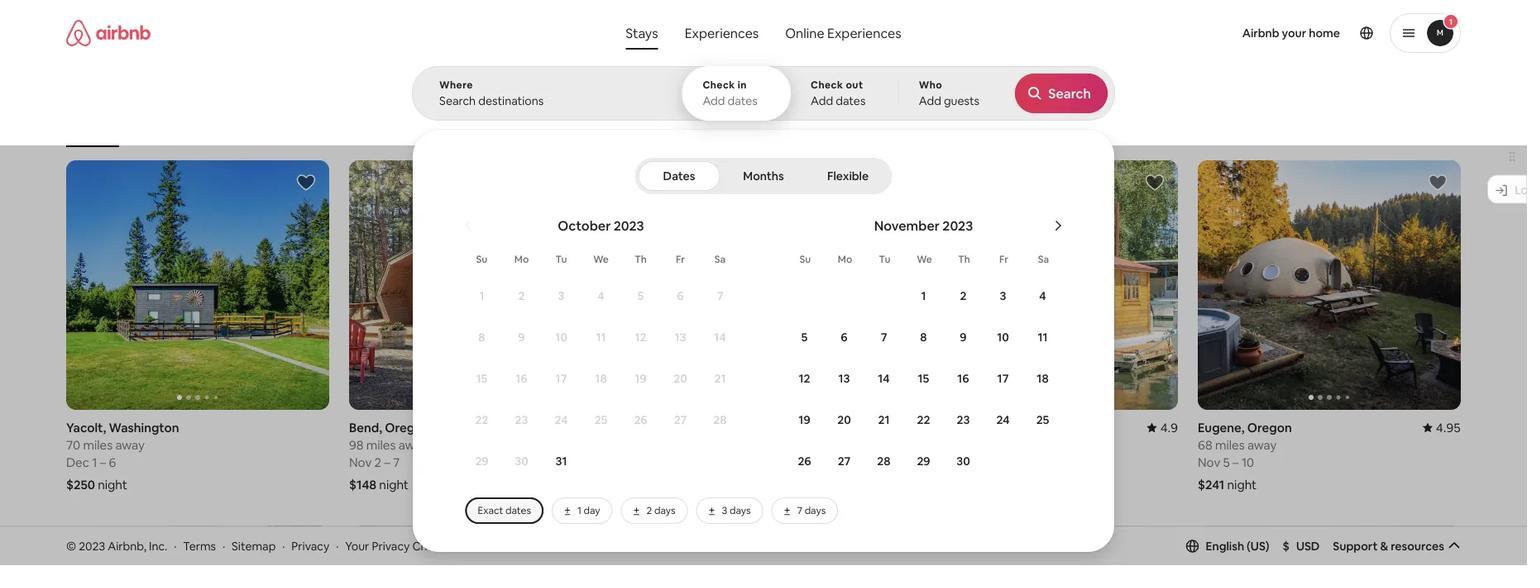 Task type: describe. For each thing, give the bounding box(es) containing it.
what can we help you find? tab list
[[613, 17, 772, 50]]

1 vertical spatial 7 button
[[865, 318, 904, 358]]

1 30 from the left
[[515, 454, 529, 469]]

9 for second 9 button
[[960, 330, 967, 345]]

19 for the top 19 button
[[635, 372, 647, 387]]

1 horizontal spatial 12 button
[[785, 359, 825, 399]]

4.94
[[871, 420, 896, 436]]

0 vertical spatial 26 button
[[621, 401, 661, 440]]

2 8 from the left
[[921, 330, 928, 345]]

your
[[345, 539, 369, 554]]

1 tu from the left
[[556, 253, 567, 266]]

1 8 from the left
[[479, 330, 486, 345]]

terms
[[183, 539, 216, 554]]

exact dates
[[478, 505, 531, 518]]

online experiences
[[786, 24, 902, 41]]

1 vertical spatial 21 button
[[865, 401, 904, 440]]

airbnb your home
[[1243, 26, 1341, 41]]

1 vertical spatial 28 button
[[865, 442, 904, 482]]

rhododendron,
[[632, 420, 723, 436]]

your privacy choices
[[345, 539, 455, 554]]

november
[[875, 217, 940, 234]]

check for check in add dates
[[703, 79, 736, 91]]

dates button
[[639, 161, 721, 191]]

exact
[[478, 505, 504, 518]]

1 17 from the left
[[556, 372, 567, 387]]

night for 10
[[1228, 477, 1257, 493]]

1 29 from the left
[[475, 454, 489, 469]]

who add guests
[[919, 79, 980, 108]]

15 for second 15 'button' from the left
[[918, 372, 930, 387]]

1 horizontal spatial 27 button
[[825, 442, 865, 482]]

0 horizontal spatial 20 button
[[661, 359, 701, 399]]

portland, oregon
[[915, 420, 1016, 436]]

0 horizontal spatial 6 button
[[661, 276, 701, 316]]

stays
[[626, 24, 659, 41]]

13 for the 13 "button" to the top
[[675, 330, 687, 345]]

days for 7 days
[[805, 505, 826, 518]]

beachfront
[[948, 123, 1000, 135]]

2 16 button from the left
[[944, 359, 984, 399]]

0 horizontal spatial 7 button
[[701, 276, 740, 316]]

2 privacy from the left
[[372, 539, 410, 554]]

flexible
[[828, 169, 869, 184]]

add inside who add guests
[[919, 94, 942, 108]]

out
[[846, 79, 864, 91]]

4 for october 2023
[[598, 289, 605, 304]]

add for check out add dates
[[811, 94, 834, 108]]

amazing
[[666, 122, 708, 135]]

day
[[584, 505, 601, 518]]

– for $250
[[100, 455, 106, 471]]

october
[[558, 217, 611, 234]]

houseboats
[[1099, 122, 1156, 135]]

months button
[[724, 161, 804, 191]]

english
[[1206, 540, 1245, 554]]

1 horizontal spatial 13 button
[[825, 359, 865, 399]]

1 inside yacolt, washington 70 miles away dec 1 – 6 $250 night
[[92, 455, 97, 471]]

2 8 button from the left
[[904, 318, 944, 358]]

portland,
[[915, 420, 969, 436]]

omg!
[[603, 123, 630, 135]]

19 for bottom 19 button
[[799, 413, 811, 428]]

1 horizontal spatial 20
[[838, 413, 852, 428]]

months
[[744, 169, 784, 184]]

0 vertical spatial 13 button
[[661, 318, 701, 358]]

Where field
[[440, 94, 656, 108]]

31
[[556, 454, 567, 469]]

privacy link
[[292, 539, 330, 554]]

1 inside dropdown button
[[1450, 16, 1454, 27]]

0 vertical spatial 20
[[674, 372, 688, 387]]

0 vertical spatial 5
[[638, 289, 644, 304]]

dates
[[664, 169, 696, 184]]

english (us) button
[[1187, 540, 1270, 554]]

add to wishlist: rhododendron, oregon image
[[862, 173, 882, 193]]

2 fr from the left
[[1000, 253, 1009, 266]]

0 horizontal spatial 27 button
[[661, 401, 701, 440]]

1 17 button from the left
[[542, 359, 581, 399]]

4 · from the left
[[336, 539, 339, 554]]

2 24 from the left
[[997, 413, 1010, 428]]

68
[[1199, 438, 1213, 454]]

guests
[[944, 94, 980, 108]]

0 horizontal spatial 5 button
[[621, 276, 661, 316]]

1 day
[[578, 505, 601, 518]]

10 for 2nd "10" "button"
[[998, 330, 1010, 345]]

support & resources button
[[1334, 540, 1462, 554]]

2 11 button from the left
[[1023, 318, 1063, 358]]

23 for first 23 button
[[515, 413, 528, 428]]

online experiences link
[[772, 17, 915, 50]]

26 for topmost the 26 button
[[634, 413, 648, 428]]

support
[[1334, 540, 1378, 554]]

miles for 2
[[366, 438, 396, 454]]

2 29 button from the left
[[904, 442, 944, 482]]

check out add dates
[[811, 79, 866, 108]]

4.95 out of 5 average rating image for eugene, oregon 68 miles away nov 5 – 10 $241 night
[[1423, 420, 1462, 436]]

©
[[66, 539, 76, 554]]

3 for november 2023
[[1000, 289, 1007, 304]]

1 25 from the left
[[595, 413, 608, 428]]

4.94 out of 5 average rating image
[[857, 420, 896, 436]]

$241
[[1199, 477, 1225, 493]]

1 8 button from the left
[[462, 318, 502, 358]]

1 · from the left
[[174, 539, 177, 554]]

3 for october 2023
[[558, 289, 565, 304]]

31 button
[[542, 442, 581, 482]]

1 22 from the left
[[476, 413, 489, 428]]

3 button for november 2023
[[984, 276, 1023, 316]]

amazing views
[[666, 122, 736, 135]]

13 for the 13 "button" to the right
[[839, 372, 850, 387]]

bend,
[[349, 420, 382, 436]]

oregon for bend, oregon 98 miles away nov 2 – 7 $148 night
[[385, 420, 430, 436]]

2023 for ©
[[79, 539, 105, 554]]

1 16 button from the left
[[502, 359, 542, 399]]

support & resources
[[1334, 540, 1445, 554]]

1 add to wishlist: portland, oregon image from the left
[[579, 539, 599, 559]]

1 button
[[1391, 13, 1462, 53]]

stays button
[[613, 17, 672, 50]]

washington
[[109, 420, 179, 436]]

who
[[919, 79, 943, 91]]

2023 for november
[[943, 217, 974, 234]]

eugene,
[[1199, 420, 1245, 436]]

7 days
[[798, 505, 826, 518]]

1 16 from the left
[[516, 372, 528, 387]]

9 for first 9 button from left
[[518, 330, 525, 345]]

2 mo from the left
[[838, 253, 853, 266]]

historical homes
[[843, 122, 921, 135]]

2 10 button from the left
[[984, 318, 1023, 358]]

bend, oregon 98 miles away nov 2 – 7 $148 night
[[349, 420, 430, 493]]

1 30 button from the left
[[502, 442, 542, 482]]

1 fr from the left
[[676, 253, 685, 266]]

2 4.95 from the left
[[1437, 420, 1462, 436]]

away for 6
[[115, 438, 145, 454]]

dates for check in add dates
[[728, 94, 758, 108]]

views
[[710, 122, 736, 135]]

2 sa from the left
[[1039, 253, 1050, 266]]

1 su from the left
[[476, 253, 488, 266]]

treehouses
[[763, 123, 817, 135]]

historical
[[843, 122, 888, 135]]

inc.
[[149, 539, 167, 554]]

your privacy choices link
[[345, 539, 483, 555]]

1 privacy from the left
[[292, 539, 330, 554]]

– for $148
[[384, 455, 391, 471]]

online
[[786, 24, 825, 41]]

days for 2 days
[[655, 505, 676, 518]]

1 25 button from the left
[[581, 401, 621, 440]]

1 15 button from the left
[[462, 359, 502, 399]]

0 horizontal spatial 21 button
[[701, 359, 740, 399]]

98
[[349, 438, 364, 454]]

23 for first 23 button from right
[[957, 413, 970, 428]]

15 for second 15 'button' from right
[[476, 372, 488, 387]]

3 · from the left
[[282, 539, 285, 554]]

sitemap
[[232, 539, 276, 554]]

2 17 from the left
[[998, 372, 1009, 387]]

$ usd
[[1283, 540, 1320, 554]]

yacolt,
[[66, 420, 106, 436]]

2 15 button from the left
[[904, 359, 944, 399]]

2 30 button from the left
[[944, 442, 984, 482]]

add for check in add dates
[[703, 94, 726, 108]]

1 vertical spatial 26 button
[[785, 442, 825, 482]]

1 vertical spatial 5 button
[[785, 318, 825, 358]]

mansions
[[449, 123, 493, 135]]

1 horizontal spatial 28
[[878, 454, 891, 469]]

nov for 68
[[1199, 455, 1221, 471]]

2 25 button from the left
[[1023, 401, 1063, 440]]

2 horizontal spatial 15
[[941, 455, 953, 471]]

70
[[66, 438, 80, 454]]

1 horizontal spatial 20 button
[[825, 401, 865, 440]]

resources
[[1391, 540, 1445, 554]]

november 2023
[[875, 217, 974, 234]]

1 23 button from the left
[[502, 401, 542, 440]]

choices
[[413, 539, 455, 554]]

1 horizontal spatial 3
[[722, 505, 728, 518]]

usd
[[1297, 540, 1320, 554]]

sitemap link
[[232, 539, 276, 554]]

1 4.95 from the left
[[587, 420, 613, 436]]

1 sa from the left
[[715, 253, 726, 266]]

– for $241
[[1233, 455, 1240, 471]]

dec
[[66, 455, 89, 471]]

airbnb your home link
[[1233, 16, 1351, 50]]

10 for second "10" "button" from the right
[[556, 330, 568, 345]]

2 horizontal spatial 20
[[964, 455, 979, 471]]

tab list inside stays tab panel
[[639, 158, 889, 195]]

2 9 button from the left
[[944, 318, 984, 358]]

&
[[1381, 540, 1389, 554]]

airbnb
[[1243, 26, 1280, 41]]

night for 6
[[98, 477, 127, 493]]

add to wishlist: vancouver, washington image
[[862, 539, 882, 559]]

rhododendron, oregon
[[632, 420, 771, 436]]

flexible button
[[807, 161, 889, 191]]

1 horizontal spatial 6 button
[[825, 318, 865, 358]]

1 18 button from the left
[[581, 359, 621, 399]]

2 su from the left
[[800, 253, 811, 266]]

6 for the right 6 button
[[841, 330, 848, 345]]

1 horizontal spatial 14 button
[[865, 359, 904, 399]]

0 vertical spatial 19 button
[[621, 359, 661, 399]]

terms · sitemap · privacy ·
[[183, 539, 339, 554]]

© 2023 airbnb, inc. ·
[[66, 539, 177, 554]]

0 vertical spatial 28 button
[[701, 401, 740, 440]]

towers
[[1033, 123, 1067, 135]]

your
[[1283, 26, 1307, 41]]

2 17 button from the left
[[984, 359, 1023, 399]]



Task type: locate. For each thing, give the bounding box(es) containing it.
2 check from the left
[[811, 79, 844, 91]]

4 oregon from the left
[[1248, 420, 1293, 436]]

3 night from the left
[[1228, 477, 1257, 493]]

21
[[715, 372, 726, 387], [879, 413, 890, 428]]

0 horizontal spatial 23 button
[[502, 401, 542, 440]]

0 horizontal spatial 8
[[479, 330, 486, 345]]

$148
[[349, 477, 377, 493]]

20 left 4.94 out of 5 average rating image
[[838, 413, 852, 428]]

dates down 'in'
[[728, 94, 758, 108]]

None search field
[[412, 0, 1528, 553]]

0 horizontal spatial 11 button
[[581, 318, 621, 358]]

2023
[[614, 217, 645, 234], [943, 217, 974, 234], [79, 539, 105, 554]]

26
[[634, 413, 648, 428], [798, 454, 812, 469]]

·
[[174, 539, 177, 554], [223, 539, 225, 554], [282, 539, 285, 554], [336, 539, 339, 554]]

0 horizontal spatial add to wishlist: portland, oregon image
[[579, 539, 599, 559]]

0 horizontal spatial 16 button
[[502, 359, 542, 399]]

2023 right the october on the top left of the page
[[614, 217, 645, 234]]

0 horizontal spatial experiences
[[685, 24, 759, 41]]

away for 10
[[1248, 438, 1277, 454]]

$
[[1283, 540, 1290, 554]]

fr
[[676, 253, 685, 266], [1000, 253, 1009, 266]]

0 vertical spatial 6 button
[[661, 276, 701, 316]]

1 9 button from the left
[[502, 318, 542, 358]]

2 days from the left
[[730, 505, 751, 518]]

30 button down "portland, oregon"
[[944, 442, 984, 482]]

1 horizontal spatial 5
[[802, 330, 808, 345]]

2 oregon from the left
[[726, 420, 771, 436]]

tu down the october on the top left of the page
[[556, 253, 567, 266]]

sa
[[715, 253, 726, 266], [1039, 253, 1050, 266]]

0 vertical spatial 14
[[715, 330, 726, 345]]

28 button
[[701, 401, 740, 440], [865, 442, 904, 482]]

check left "out"
[[811, 79, 844, 91]]

1 23 from the left
[[515, 413, 528, 428]]

oregon inside eugene, oregon 68 miles away nov 5 – 10 $241 night
[[1248, 420, 1293, 436]]

3 nov from the left
[[1199, 455, 1221, 471]]

– inside yacolt, washington 70 miles away dec 1 – 6 $250 night
[[100, 455, 106, 471]]

1 9 from the left
[[518, 330, 525, 345]]

check inside the check out add dates
[[811, 79, 844, 91]]

1 vertical spatial 27
[[838, 454, 851, 469]]

2 horizontal spatial add
[[919, 94, 942, 108]]

1 22 button from the left
[[462, 401, 502, 440]]

30 left the 31 at the left bottom of page
[[515, 454, 529, 469]]

1 horizontal spatial 21 button
[[865, 401, 904, 440]]

2 25 from the left
[[1037, 413, 1050, 428]]

add to wishlist: portland, oregon image
[[1146, 173, 1165, 193]]

in
[[738, 79, 747, 91]]

cabins
[[528, 123, 560, 135]]

28
[[714, 413, 727, 428], [878, 454, 891, 469]]

2 3 button from the left
[[984, 276, 1023, 316]]

0 horizontal spatial fr
[[676, 253, 685, 266]]

calendar application
[[432, 199, 1528, 525]]

3 button
[[542, 276, 581, 316], [984, 276, 1023, 316]]

nov for 98
[[349, 455, 372, 471]]

0 horizontal spatial 18 button
[[581, 359, 621, 399]]

1 11 button from the left
[[581, 318, 621, 358]]

0 horizontal spatial away
[[115, 438, 145, 454]]

0 vertical spatial 21
[[715, 372, 726, 387]]

where
[[440, 79, 473, 91]]

1 horizontal spatial fr
[[1000, 253, 1009, 266]]

1 vertical spatial 13 button
[[825, 359, 865, 399]]

1 horizontal spatial 4.95 out of 5 average rating image
[[1423, 420, 1462, 436]]

1 horizontal spatial 15
[[918, 372, 930, 387]]

2 22 from the left
[[918, 413, 931, 428]]

1 horizontal spatial 13
[[839, 372, 850, 387]]

night right $241
[[1228, 477, 1257, 493]]

1 experiences from the left
[[685, 24, 759, 41]]

1 vertical spatial 21
[[879, 413, 890, 428]]

1 horizontal spatial 22
[[918, 413, 931, 428]]

4.95 out of 5 average rating image
[[574, 420, 613, 436], [1423, 420, 1462, 436]]

night
[[98, 477, 127, 493], [379, 477, 409, 493], [1228, 477, 1257, 493]]

1 horizontal spatial 4.95
[[1437, 420, 1462, 436]]

4 – from the left
[[1233, 455, 1240, 471]]

2 miles from the left
[[366, 438, 396, 454]]

night right $250
[[98, 477, 127, 493]]

1 add from the left
[[703, 94, 726, 108]]

1 button for october
[[462, 276, 502, 316]]

oregon right eugene,
[[1248, 420, 1293, 436]]

14 button
[[701, 318, 740, 358], [865, 359, 904, 399]]

0 vertical spatial 14 button
[[701, 318, 740, 358]]

airbnb,
[[108, 539, 146, 554]]

25 button right "portland, oregon"
[[1023, 401, 1063, 440]]

add to wishlist: chinook, washington image
[[296, 539, 316, 559]]

29 button up exact
[[462, 442, 502, 482]]

(us)
[[1247, 540, 1270, 554]]

privacy left the your
[[292, 539, 330, 554]]

13 button
[[661, 318, 701, 358], [825, 359, 865, 399]]

3 – from the left
[[955, 455, 962, 471]]

su
[[476, 253, 488, 266], [800, 253, 811, 266]]

2 nov from the left
[[915, 455, 938, 471]]

6 inside yacolt, washington 70 miles away dec 1 – 6 $250 night
[[109, 455, 116, 471]]

oregon for rhododendron, oregon
[[726, 420, 771, 436]]

2 30 from the left
[[957, 454, 971, 469]]

add up treehouses
[[811, 94, 834, 108]]

4
[[598, 289, 605, 304], [1040, 289, 1047, 304]]

days left 7 days
[[730, 505, 751, 518]]

21 left portland,
[[879, 413, 890, 428]]

1 10 button from the left
[[542, 318, 581, 358]]

3 away from the left
[[1248, 438, 1277, 454]]

1 horizontal spatial 6
[[677, 289, 684, 304]]

1 we from the left
[[594, 253, 609, 266]]

1 – from the left
[[100, 455, 106, 471]]

– inside eugene, oregon 68 miles away nov 5 – 10 $241 night
[[1233, 455, 1240, 471]]

2 18 button from the left
[[1023, 359, 1063, 399]]

nov down 98
[[349, 455, 372, 471]]

5
[[638, 289, 644, 304], [802, 330, 808, 345], [1224, 455, 1231, 471]]

tab list
[[639, 158, 889, 195]]

miles down bend,
[[366, 438, 396, 454]]

2 th from the left
[[959, 253, 971, 266]]

19 button left 4.94 out of 5 average rating image
[[785, 401, 825, 440]]

21 button
[[701, 359, 740, 399], [865, 401, 904, 440]]

1 horizontal spatial 25 button
[[1023, 401, 1063, 440]]

1 horizontal spatial 26
[[798, 454, 812, 469]]

2 18 from the left
[[1037, 372, 1049, 387]]

terms link
[[183, 539, 216, 554]]

1 24 from the left
[[555, 413, 568, 428]]

1 18 from the left
[[595, 372, 607, 387]]

miles
[[83, 438, 113, 454], [366, 438, 396, 454], [1216, 438, 1245, 454]]

2 tu from the left
[[880, 253, 891, 266]]

miles for 5
[[1216, 438, 1245, 454]]

7 inside bend, oregon 98 miles away nov 2 – 7 $148 night
[[393, 455, 400, 471]]

2 23 from the left
[[957, 413, 970, 428]]

group containing amazing views
[[66, 83, 1178, 147]]

0 horizontal spatial 25 button
[[581, 401, 621, 440]]

profile element
[[930, 0, 1462, 66]]

add to wishlist: yacolt, washington image
[[296, 173, 316, 193]]

add to wishlist: eugene, oregon image
[[1429, 173, 1448, 193]]

7
[[717, 289, 724, 304], [881, 330, 888, 345], [393, 455, 400, 471], [798, 505, 803, 518]]

th down november 2023 at the right top of the page
[[959, 253, 971, 266]]

2 4 button from the left
[[1023, 276, 1063, 316]]

oregon inside bend, oregon 98 miles away nov 2 – 7 $148 night
[[385, 420, 430, 436]]

29 down portland,
[[917, 454, 931, 469]]

2 29 from the left
[[917, 454, 931, 469]]

4.95 out of 5 average rating image for bend, oregon 98 miles away nov 2 – 7 $148 night
[[574, 420, 613, 436]]

1 horizontal spatial 19 button
[[785, 401, 825, 440]]

1 29 button from the left
[[462, 442, 502, 482]]

2 16 from the left
[[958, 372, 970, 387]]

0 horizontal spatial 12
[[635, 330, 647, 345]]

10 inside eugene, oregon 68 miles away nov 5 – 10 $241 night
[[1242, 455, 1255, 471]]

18 for first the 18 button from left
[[595, 372, 607, 387]]

3 miles from the left
[[1216, 438, 1245, 454]]

0 horizontal spatial sa
[[715, 253, 726, 266]]

24 button
[[542, 401, 581, 440], [984, 401, 1023, 440]]

2 add from the left
[[811, 94, 834, 108]]

nov down 68
[[1199, 455, 1221, 471]]

2 horizontal spatial away
[[1248, 438, 1277, 454]]

3 oregon from the left
[[971, 420, 1016, 436]]

2023 for october
[[614, 217, 645, 234]]

nov inside bend, oregon 98 miles away nov 2 – 7 $148 night
[[349, 455, 372, 471]]

0 horizontal spatial 2023
[[79, 539, 105, 554]]

0 horizontal spatial nov
[[349, 455, 372, 471]]

experiences button
[[672, 17, 772, 50]]

16 button
[[502, 359, 542, 399], [944, 359, 984, 399]]

19 left 4.94 out of 5 average rating image
[[799, 413, 811, 428]]

nov 15 – 20
[[915, 455, 979, 471]]

20 button up rhododendron,
[[661, 359, 701, 399]]

$250
[[66, 477, 95, 493]]

tab list containing dates
[[639, 158, 889, 195]]

0 vertical spatial 26
[[634, 413, 648, 428]]

check for check out add dates
[[811, 79, 844, 91]]

24 button right portland,
[[984, 401, 1023, 440]]

12 for right 12 button
[[799, 372, 811, 387]]

2 button for november 2023
[[944, 276, 984, 316]]

2 23 button from the left
[[944, 401, 984, 440]]

away for 7
[[399, 438, 428, 454]]

1 mo from the left
[[515, 253, 529, 266]]

miles inside eugene, oregon 68 miles away nov 5 – 10 $241 night
[[1216, 438, 1245, 454]]

0 horizontal spatial tu
[[556, 253, 567, 266]]

0 horizontal spatial su
[[476, 253, 488, 266]]

away inside bend, oregon 98 miles away nov 2 – 7 $148 night
[[399, 438, 428, 454]]

away down washington
[[115, 438, 145, 454]]

check inside check in add dates
[[703, 79, 736, 91]]

2 4.95 out of 5 average rating image from the left
[[1423, 420, 1462, 436]]

21 button left portland,
[[865, 401, 904, 440]]

miles down yacolt,
[[83, 438, 113, 454]]

1 horizontal spatial 17
[[998, 372, 1009, 387]]

0 horizontal spatial 28
[[714, 413, 727, 428]]

2 away from the left
[[399, 438, 428, 454]]

tu
[[556, 253, 567, 266], [880, 253, 891, 266]]

2 days
[[647, 505, 676, 518]]

miles inside bend, oregon 98 miles away nov 2 – 7 $148 night
[[366, 438, 396, 454]]

1 horizontal spatial 3 button
[[984, 276, 1023, 316]]

4.9
[[1161, 420, 1179, 436]]

14
[[715, 330, 726, 345], [878, 372, 890, 387]]

11 for 1st 11 "button" from the left
[[596, 330, 606, 345]]

4 button for november 2023
[[1023, 276, 1063, 316]]

· left the your
[[336, 539, 339, 554]]

2 horizontal spatial 2023
[[943, 217, 974, 234]]

miles inside yacolt, washington 70 miles away dec 1 – 6 $250 night
[[83, 438, 113, 454]]

1 horizontal spatial 11 button
[[1023, 318, 1063, 358]]

1 24 button from the left
[[542, 401, 581, 440]]

0 horizontal spatial 30 button
[[502, 442, 542, 482]]

1 horizontal spatial dates
[[728, 94, 758, 108]]

2 night from the left
[[379, 477, 409, 493]]

18 button
[[581, 359, 621, 399], [1023, 359, 1063, 399]]

1 horizontal spatial 14
[[878, 372, 890, 387]]

2 add to wishlist: portland, oregon image from the left
[[1429, 539, 1448, 559]]

check left 'in'
[[703, 79, 736, 91]]

away inside yacolt, washington 70 miles away dec 1 – 6 $250 night
[[115, 438, 145, 454]]

30 button left the 31 at the left bottom of page
[[502, 442, 542, 482]]

12
[[635, 330, 647, 345], [799, 372, 811, 387]]

none search field containing stays
[[412, 0, 1528, 553]]

12 button
[[621, 318, 661, 358], [785, 359, 825, 399]]

th down october 2023
[[635, 253, 647, 266]]

0 horizontal spatial mo
[[515, 253, 529, 266]]

we down november 2023 at the right top of the page
[[917, 253, 933, 266]]

privacy right the your
[[372, 539, 410, 554]]

1 horizontal spatial 23
[[957, 413, 970, 428]]

experiences inside the experiences button
[[685, 24, 759, 41]]

0 horizontal spatial privacy
[[292, 539, 330, 554]]

yacolt, washington 70 miles away dec 1 – 6 $250 night
[[66, 420, 179, 493]]

1 horizontal spatial days
[[730, 505, 751, 518]]

2 button for october 2023
[[502, 276, 542, 316]]

24 up 31 button
[[555, 413, 568, 428]]

nov down portland,
[[915, 455, 938, 471]]

1 vertical spatial 6 button
[[825, 318, 865, 358]]

29 up exact
[[475, 454, 489, 469]]

9
[[518, 330, 525, 345], [960, 330, 967, 345]]

0 horizontal spatial 12 button
[[621, 318, 661, 358]]

1 button for november
[[904, 276, 944, 316]]

group
[[66, 83, 1178, 147], [66, 161, 329, 411], [349, 161, 613, 411], [632, 161, 896, 411], [915, 161, 1179, 411], [1199, 161, 1462, 411], [66, 526, 329, 567], [349, 526, 613, 567], [632, 526, 896, 567], [915, 526, 1179, 567], [1199, 526, 1462, 567]]

1 horizontal spatial th
[[959, 253, 971, 266]]

1 horizontal spatial check
[[811, 79, 844, 91]]

1 vertical spatial 19
[[799, 413, 811, 428]]

· right the inc.
[[174, 539, 177, 554]]

19 up rhododendron,
[[635, 372, 647, 387]]

0 horizontal spatial 16
[[516, 372, 528, 387]]

1 th from the left
[[635, 253, 647, 266]]

· left add to wishlist: chinook, washington 'image'
[[282, 539, 285, 554]]

2 inside bend, oregon 98 miles away nov 2 – 7 $148 night
[[375, 455, 382, 471]]

2 we from the left
[[917, 253, 933, 266]]

1 1 button from the left
[[462, 276, 502, 316]]

add inside check in add dates
[[703, 94, 726, 108]]

3 days
[[722, 505, 751, 518]]

27 for '27' button to the left
[[674, 413, 687, 428]]

25 right "portland, oregon"
[[1037, 413, 1050, 428]]

– inside bend, oregon 98 miles away nov 2 – 7 $148 night
[[384, 455, 391, 471]]

oregon right bend,
[[385, 420, 430, 436]]

2 experiences from the left
[[828, 24, 902, 41]]

4 button for october 2023
[[581, 276, 621, 316]]

1 miles from the left
[[83, 438, 113, 454]]

2 – from the left
[[384, 455, 391, 471]]

4.9 out of 5 average rating image
[[1148, 420, 1179, 436]]

1 horizontal spatial 30 button
[[944, 442, 984, 482]]

2 vertical spatial 20
[[964, 455, 979, 471]]

experiences up "out"
[[828, 24, 902, 41]]

add to wishlist: portland, oregon image down 1 day
[[579, 539, 599, 559]]

1 horizontal spatial 5 button
[[785, 318, 825, 358]]

2023 right ©
[[79, 539, 105, 554]]

0 horizontal spatial 4
[[598, 289, 605, 304]]

12 for topmost 12 button
[[635, 330, 647, 345]]

4 button
[[581, 276, 621, 316], [1023, 276, 1063, 316]]

13
[[675, 330, 687, 345], [839, 372, 850, 387]]

27 for right '27' button
[[838, 454, 851, 469]]

add to wishlist: portland, oregon image right & on the bottom right of the page
[[1429, 539, 1448, 559]]

2 24 button from the left
[[984, 401, 1023, 440]]

dates for check out add dates
[[836, 94, 866, 108]]

23 button up nov 15 – 20
[[944, 401, 984, 440]]

tu down november
[[880, 253, 891, 266]]

days
[[655, 505, 676, 518], [730, 505, 751, 518], [805, 505, 826, 518]]

15
[[476, 372, 488, 387], [918, 372, 930, 387], [941, 455, 953, 471]]

1 2 button from the left
[[502, 276, 542, 316]]

add down who
[[919, 94, 942, 108]]

20 down "portland, oregon"
[[964, 455, 979, 471]]

0 horizontal spatial 4 button
[[581, 276, 621, 316]]

5 inside eugene, oregon 68 miles away nov 5 – 10 $241 night
[[1224, 455, 1231, 471]]

1 horizontal spatial 28 button
[[865, 442, 904, 482]]

1 check from the left
[[703, 79, 736, 91]]

8
[[479, 330, 486, 345], [921, 330, 928, 345]]

add inside the check out add dates
[[811, 94, 834, 108]]

1 vertical spatial 20
[[838, 413, 852, 428]]

0 vertical spatial 7 button
[[701, 276, 740, 316]]

eugene, oregon 68 miles away nov 5 – 10 $241 night
[[1199, 420, 1293, 493]]

2 4 from the left
[[1040, 289, 1047, 304]]

dates down "out"
[[836, 94, 866, 108]]

oregon for portland, oregon
[[971, 420, 1016, 436]]

nov inside eugene, oregon 68 miles away nov 5 – 10 $241 night
[[1199, 455, 1221, 471]]

1 night from the left
[[98, 477, 127, 493]]

2 22 button from the left
[[904, 401, 944, 440]]

1 vertical spatial 20 button
[[825, 401, 865, 440]]

2 vertical spatial 6
[[109, 455, 116, 471]]

24 button up 31 button
[[542, 401, 581, 440]]

0 horizontal spatial 23
[[515, 413, 528, 428]]

miles down eugene,
[[1216, 438, 1245, 454]]

0 horizontal spatial check
[[703, 79, 736, 91]]

oregon right portland,
[[971, 420, 1016, 436]]

days for 3 days
[[730, 505, 751, 518]]

1 horizontal spatial 2 button
[[944, 276, 984, 316]]

away inside eugene, oregon 68 miles away nov 5 – 10 $241 night
[[1248, 438, 1277, 454]]

7 button
[[701, 276, 740, 316], [865, 318, 904, 358]]

add to wishlist: portland, oregon image
[[579, 539, 599, 559], [1429, 539, 1448, 559]]

experiences inside "online experiences" link
[[828, 24, 902, 41]]

0 vertical spatial 21 button
[[701, 359, 740, 399]]

29 button down portland,
[[904, 442, 944, 482]]

check
[[703, 79, 736, 91], [811, 79, 844, 91]]

october 2023
[[558, 217, 645, 234]]

homes
[[890, 122, 921, 135]]

night inside yacolt, washington 70 miles away dec 1 – 6 $250 night
[[98, 477, 127, 493]]

6 button
[[661, 276, 701, 316], [825, 318, 865, 358]]

23 button up 31 button
[[502, 401, 542, 440]]

0 horizontal spatial days
[[655, 505, 676, 518]]

2023 right november
[[943, 217, 974, 234]]

1 oregon from the left
[[385, 420, 430, 436]]

mo
[[515, 253, 529, 266], [838, 253, 853, 266]]

2
[[519, 289, 525, 304], [961, 289, 967, 304], [375, 455, 382, 471], [647, 505, 653, 518]]

2 9 from the left
[[960, 330, 967, 345]]

english (us)
[[1206, 540, 1270, 554]]

1 vertical spatial 19 button
[[785, 401, 825, 440]]

6 for leftmost 6 button
[[677, 289, 684, 304]]

dates right exact
[[506, 505, 531, 518]]

days right 3 days
[[805, 505, 826, 518]]

home
[[1310, 26, 1341, 41]]

30 down "portland, oregon"
[[957, 454, 971, 469]]

25 left rhododendron,
[[595, 413, 608, 428]]

22
[[476, 413, 489, 428], [918, 413, 931, 428]]

· right terms
[[223, 539, 225, 554]]

experiences up 'in'
[[685, 24, 759, 41]]

1 horizontal spatial 30
[[957, 454, 971, 469]]

25 button up 31 button
[[581, 401, 621, 440]]

15 button
[[462, 359, 502, 399], [904, 359, 944, 399]]

away right 98
[[399, 438, 428, 454]]

check in add dates
[[703, 79, 758, 108]]

1 away from the left
[[115, 438, 145, 454]]

1 vertical spatial 5
[[802, 330, 808, 345]]

0 vertical spatial 12 button
[[621, 318, 661, 358]]

26 for bottommost the 26 button
[[798, 454, 812, 469]]

20 button left 4.94
[[825, 401, 865, 440]]

2 2 button from the left
[[944, 276, 984, 316]]

2 · from the left
[[223, 539, 225, 554]]

0 horizontal spatial 8 button
[[462, 318, 502, 358]]

1 horizontal spatial add to wishlist: portland, oregon image
[[1429, 539, 1448, 559]]

1 horizontal spatial 8 button
[[904, 318, 944, 358]]

20 up rhododendron,
[[674, 372, 688, 387]]

1 vertical spatial 13
[[839, 372, 850, 387]]

oregon for eugene, oregon 68 miles away nov 5 – 10 $241 night
[[1248, 420, 1293, 436]]

19 button up rhododendron,
[[621, 359, 661, 399]]

0 horizontal spatial dates
[[506, 505, 531, 518]]

dates inside check in add dates
[[728, 94, 758, 108]]

1 horizontal spatial 8
[[921, 330, 928, 345]]

24 right portland,
[[997, 413, 1010, 428]]

we down october 2023
[[594, 253, 609, 266]]

0 horizontal spatial 13 button
[[661, 318, 701, 358]]

0 horizontal spatial 18
[[595, 372, 607, 387]]

add up views
[[703, 94, 726, 108]]

night for 7
[[379, 477, 409, 493]]

1 3 button from the left
[[542, 276, 581, 316]]

1 vertical spatial 6
[[841, 330, 848, 345]]

20 button
[[661, 359, 701, 399], [825, 401, 865, 440]]

21 button up rhododendron, oregon
[[701, 359, 740, 399]]

0 vertical spatial 6
[[677, 289, 684, 304]]

dates
[[728, 94, 758, 108], [836, 94, 866, 108], [506, 505, 531, 518]]

22 button
[[462, 401, 502, 440], [904, 401, 944, 440]]

0 horizontal spatial 15
[[476, 372, 488, 387]]

4 for november 2023
[[1040, 289, 1047, 304]]

stays tab panel
[[412, 66, 1528, 553]]

1 horizontal spatial 18 button
[[1023, 359, 1063, 399]]

27 button
[[661, 401, 701, 440], [825, 442, 865, 482]]

3 button for october 2023
[[542, 276, 581, 316]]

dates inside the check out add dates
[[836, 94, 866, 108]]

21 up rhododendron, oregon
[[715, 372, 726, 387]]

1 horizontal spatial 24 button
[[984, 401, 1023, 440]]

night inside bend, oregon 98 miles away nov 2 – 7 $148 night
[[379, 477, 409, 493]]

away right 68
[[1248, 438, 1277, 454]]

18 for second the 18 button from the left
[[1037, 372, 1049, 387]]

0 horizontal spatial 26 button
[[621, 401, 661, 440]]

night inside eugene, oregon 68 miles away nov 5 – 10 $241 night
[[1228, 477, 1257, 493]]

days left 3 days
[[655, 505, 676, 518]]

1 horizontal spatial 10 button
[[984, 318, 1023, 358]]

privacy
[[292, 539, 330, 554], [372, 539, 410, 554]]

oregon
[[385, 420, 430, 436], [726, 420, 771, 436], [971, 420, 1016, 436], [1248, 420, 1293, 436]]

0 vertical spatial 13
[[675, 330, 687, 345]]

1 4 from the left
[[598, 289, 605, 304]]

miles for 1
[[83, 438, 113, 454]]

30
[[515, 454, 529, 469], [957, 454, 971, 469]]

1 horizontal spatial 15 button
[[904, 359, 944, 399]]

night right $148
[[379, 477, 409, 493]]

1 4 button from the left
[[581, 276, 621, 316]]

1 nov from the left
[[349, 455, 372, 471]]

oregon right rhododendron,
[[726, 420, 771, 436]]

11 for first 11 "button" from right
[[1038, 330, 1048, 345]]

1 horizontal spatial 21
[[879, 413, 890, 428]]



Task type: vqa. For each thing, say whether or not it's contained in the screenshot.
the alarm
no



